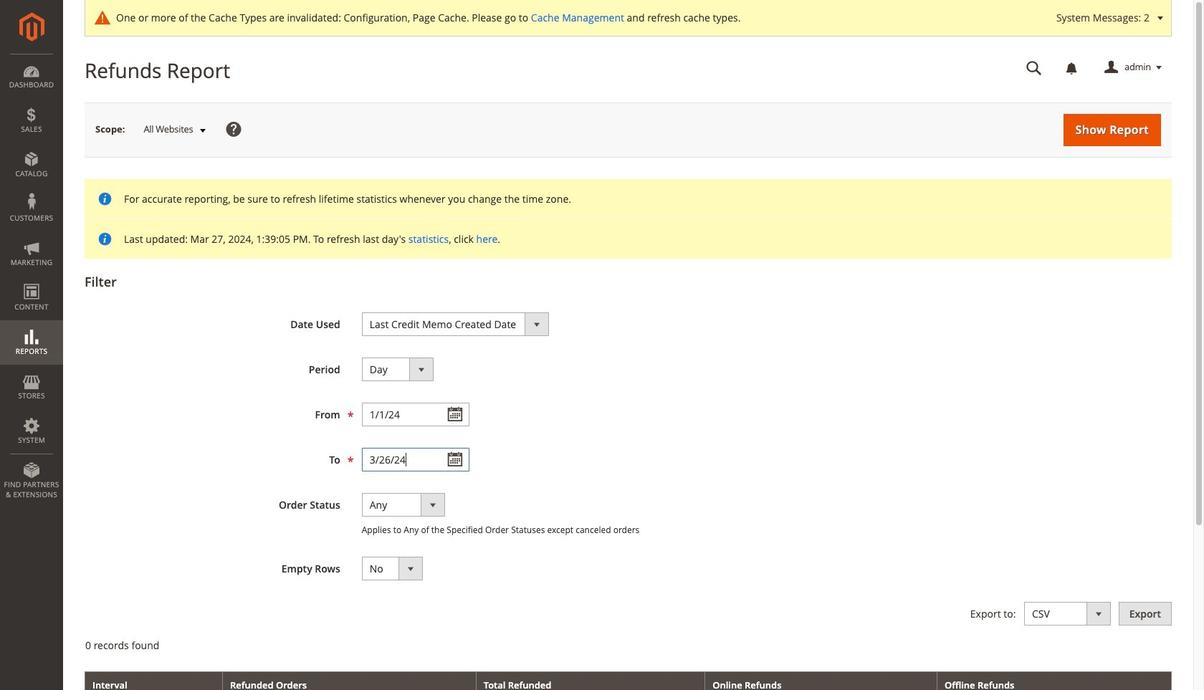 Task type: describe. For each thing, give the bounding box(es) containing it.
magento admin panel image
[[19, 12, 44, 42]]



Task type: vqa. For each thing, say whether or not it's contained in the screenshot.
Magento Admin Panel icon
yes



Task type: locate. For each thing, give the bounding box(es) containing it.
None text field
[[362, 403, 469, 427], [362, 448, 469, 472], [362, 403, 469, 427], [362, 448, 469, 472]]

None text field
[[1017, 55, 1052, 80]]

menu bar
[[0, 54, 63, 507]]



